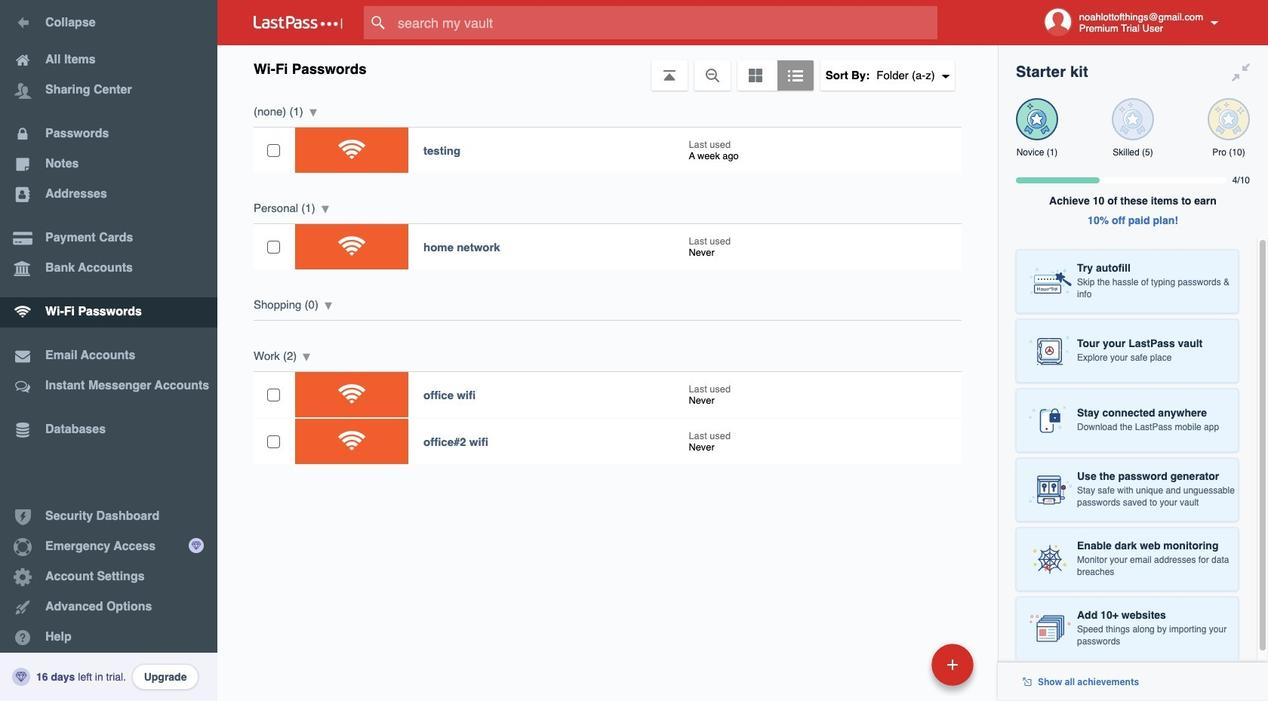 Task type: locate. For each thing, give the bounding box(es) containing it.
search my vault text field
[[364, 6, 967, 39]]

lastpass image
[[254, 16, 343, 29]]

vault options navigation
[[217, 45, 998, 91]]

main navigation navigation
[[0, 0, 217, 701]]



Task type: describe. For each thing, give the bounding box(es) containing it.
Search search field
[[364, 6, 967, 39]]

new item navigation
[[828, 639, 983, 701]]

new item element
[[828, 643, 979, 686]]



